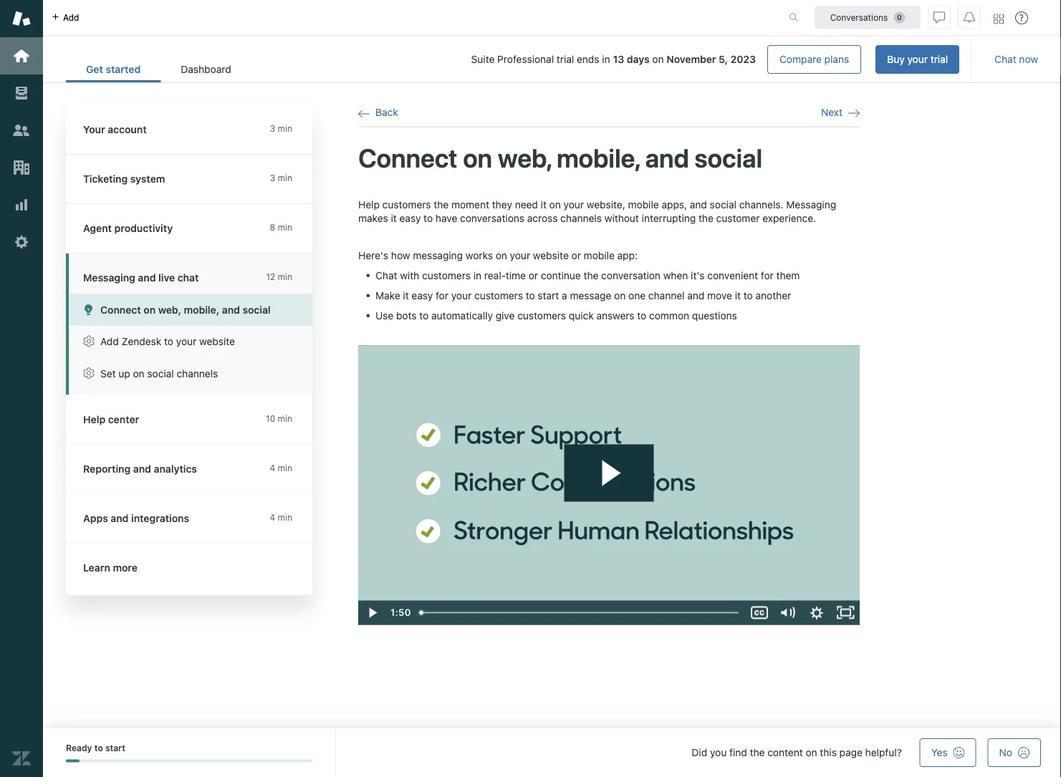 Task type: vqa. For each thing, say whether or not it's contained in the screenshot.
(create)
no



Task type: describe. For each thing, give the bounding box(es) containing it.
and left analytics
[[133, 463, 151, 475]]

automatically
[[432, 310, 493, 321]]

zendesk support image
[[12, 9, 31, 28]]

buy your trial button
[[876, 45, 960, 74]]

zendesk
[[122, 336, 161, 348]]

the left customer
[[699, 213, 714, 224]]

your inside "help customers the moment they need it on your website, mobile apps, and social channels. messaging makes it easy to have conversations across channels without interrupting the customer experience."
[[564, 199, 584, 210]]

mobile, inside connect on web, mobile, and social button
[[184, 304, 219, 316]]

video element
[[358, 346, 860, 625]]

1 vertical spatial in
[[474, 269, 482, 281]]

interrupting
[[642, 213, 696, 224]]

app:
[[618, 250, 638, 261]]

apps
[[83, 512, 108, 524]]

add
[[100, 336, 119, 348]]

without
[[605, 213, 639, 224]]

use bots to automatically give customers quick answers to common questions
[[376, 310, 737, 321]]

compare plans button
[[768, 45, 862, 74]]

ready to start
[[66, 744, 125, 754]]

reporting
[[83, 463, 131, 475]]

integrations
[[131, 512, 189, 524]]

1 horizontal spatial start
[[538, 289, 559, 301]]

10
[[266, 414, 275, 424]]

helpful?
[[866, 747, 902, 759]]

and right apps
[[111, 512, 129, 524]]

need
[[515, 199, 538, 210]]

the up message
[[584, 269, 599, 281]]

13
[[613, 53, 624, 65]]

min for ticketing system
[[278, 173, 292, 183]]

get started
[[86, 63, 141, 75]]

on inside footer
[[806, 747, 818, 759]]

here's how messaging works on your website or mobile app:
[[358, 250, 638, 261]]

up
[[119, 368, 130, 380]]

chat for chat now
[[995, 53, 1017, 65]]

system
[[130, 173, 165, 185]]

live
[[158, 272, 175, 284]]

ends
[[577, 53, 600, 65]]

when
[[664, 269, 688, 281]]

footer containing did you find the content on this page helpful?
[[43, 729, 1061, 778]]

convenient
[[708, 269, 758, 281]]

min for apps and integrations
[[278, 512, 292, 523]]

messaging inside heading
[[83, 272, 135, 284]]

make
[[376, 289, 400, 301]]

give
[[496, 310, 515, 321]]

content-title region
[[358, 141, 860, 175]]

main element
[[0, 0, 43, 778]]

your inside section
[[908, 53, 928, 65]]

productivity
[[114, 223, 173, 234]]

agent
[[83, 223, 112, 234]]

website inside add zendesk to your website button
[[199, 336, 235, 348]]

how
[[391, 250, 410, 261]]

zendesk image
[[12, 750, 31, 768]]

customers down 'real-'
[[475, 289, 523, 301]]

suite professional trial ends in 13 days on november 5, 2023
[[471, 53, 756, 65]]

to inside footer
[[94, 744, 103, 754]]

it right make
[[403, 289, 409, 301]]

account
[[108, 124, 147, 135]]

your account
[[83, 124, 147, 135]]

message
[[570, 289, 612, 301]]

min for help center
[[278, 414, 292, 424]]

conversation
[[601, 269, 661, 281]]

get
[[86, 63, 103, 75]]

find
[[730, 747, 747, 759]]

it up across on the top of page
[[541, 199, 547, 210]]

social inside content-title region
[[695, 142, 763, 173]]

it right the move
[[735, 289, 741, 301]]

across
[[527, 213, 558, 224]]

to left the another
[[744, 289, 753, 301]]

mobile, inside content-title region
[[557, 142, 640, 173]]

channels inside "help customers the moment they need it on your website, mobile apps, and social channels. messaging makes it easy to have conversations across channels without interrupting the customer experience."
[[561, 213, 602, 224]]

chat now
[[995, 53, 1039, 65]]

messaging
[[413, 250, 463, 261]]

trial for professional
[[557, 53, 574, 65]]

get started image
[[12, 47, 31, 65]]

admin image
[[12, 233, 31, 252]]

social inside "help customers the moment they need it on your website, mobile apps, and social channels. messaging makes it easy to have conversations across channels without interrupting the customer experience."
[[710, 199, 737, 210]]

it's
[[691, 269, 705, 281]]

channel
[[649, 289, 685, 301]]

1 horizontal spatial or
[[572, 250, 581, 261]]

reporting image
[[12, 196, 31, 214]]

they
[[492, 199, 512, 210]]

set up on social channels button
[[69, 358, 312, 390]]

and down it's
[[688, 289, 705, 301]]

buy
[[887, 53, 905, 65]]

move
[[707, 289, 732, 301]]

10 min
[[266, 414, 292, 424]]

make it easy for your customers to start a message on one channel and move it to another
[[376, 289, 792, 301]]

on right days
[[652, 53, 664, 65]]

and inside button
[[222, 304, 240, 316]]

1 vertical spatial or
[[529, 269, 538, 281]]

12
[[266, 272, 275, 282]]

answers
[[597, 310, 635, 321]]

one
[[629, 289, 646, 301]]

time
[[506, 269, 526, 281]]

common
[[649, 310, 690, 321]]

on up 'real-'
[[496, 250, 507, 261]]

next button
[[821, 106, 860, 119]]

4 for reporting and analytics
[[270, 463, 275, 473]]

with
[[400, 269, 419, 281]]

easy inside "help customers the moment they need it on your website, mobile apps, and social channels. messaging makes it easy to have conversations across channels without interrupting the customer experience."
[[400, 213, 421, 224]]

notifications image
[[964, 12, 975, 23]]

your up automatically
[[451, 289, 472, 301]]

to right bots
[[420, 310, 429, 321]]

buy your trial
[[887, 53, 948, 65]]

apps and integrations
[[83, 512, 189, 524]]

progress bar image
[[66, 760, 80, 763]]

questions
[[692, 310, 737, 321]]

min for agent productivity
[[278, 223, 292, 233]]

center
[[108, 414, 139, 425]]

min for reporting and analytics
[[278, 463, 292, 473]]

mobile inside "help customers the moment they need it on your website, mobile apps, and social channels. messaging makes it easy to have conversations across channels without interrupting the customer experience."
[[628, 199, 659, 210]]

connect on web, mobile, and social inside button
[[100, 304, 271, 316]]

add zendesk to your website
[[100, 336, 235, 348]]

2023
[[731, 53, 756, 65]]

chat with customers in real-time or continue the conversation when it's convenient for them
[[376, 269, 800, 281]]

on inside "help customers the moment they need it on your website, mobile apps, and social channels. messaging makes it easy to have conversations across channels without interrupting the customer experience."
[[550, 199, 561, 210]]

back button
[[358, 106, 398, 119]]

customers down messaging
[[422, 269, 471, 281]]

more
[[113, 562, 138, 574]]

no button
[[988, 739, 1041, 768]]

and inside heading
[[138, 272, 156, 284]]

connect inside button
[[100, 304, 141, 316]]

start inside footer
[[105, 744, 125, 754]]

to down time at the top of page
[[526, 289, 535, 301]]

agent productivity
[[83, 223, 173, 234]]

here's
[[358, 250, 389, 261]]

experience.
[[763, 213, 816, 224]]

web, inside content-title region
[[498, 142, 551, 173]]

started
[[106, 63, 141, 75]]

have
[[436, 213, 458, 224]]

set up on social channels
[[100, 368, 218, 380]]

a
[[562, 289, 567, 301]]



Task type: locate. For each thing, give the bounding box(es) containing it.
1 horizontal spatial help
[[358, 199, 380, 210]]

1 trial from the left
[[931, 53, 948, 65]]

2 3 from the top
[[270, 173, 275, 183]]

customers down a at top
[[518, 310, 566, 321]]

professional
[[498, 53, 554, 65]]

1 horizontal spatial messaging
[[786, 199, 837, 210]]

0 horizontal spatial help
[[83, 414, 105, 425]]

days
[[627, 53, 650, 65]]

back
[[376, 106, 398, 118]]

start left a at top
[[538, 289, 559, 301]]

website inside "region"
[[533, 250, 569, 261]]

learn
[[83, 562, 110, 574]]

0 vertical spatial start
[[538, 289, 559, 301]]

help left center
[[83, 414, 105, 425]]

0 vertical spatial 3
[[270, 124, 275, 134]]

connect inside content-title region
[[358, 142, 458, 173]]

your up set up on social channels button
[[176, 336, 197, 348]]

1 horizontal spatial channels
[[561, 213, 602, 224]]

3 for system
[[270, 173, 275, 183]]

min inside messaging and live chat heading
[[278, 272, 292, 282]]

your up time at the top of page
[[510, 250, 530, 261]]

on right the 'up'
[[133, 368, 145, 380]]

mobile up chat with customers in real-time or continue the conversation when it's convenient for them
[[584, 250, 615, 261]]

help for help customers the moment they need it on your website, mobile apps, and social channels. messaging makes it easy to have conversations across channels without interrupting the customer experience.
[[358, 199, 380, 210]]

1 horizontal spatial chat
[[995, 53, 1017, 65]]

social down 12
[[243, 304, 271, 316]]

8
[[270, 223, 275, 233]]

the inside footer
[[750, 747, 765, 759]]

1 horizontal spatial trial
[[931, 53, 948, 65]]

chat left now
[[995, 53, 1017, 65]]

0 horizontal spatial channels
[[177, 368, 218, 380]]

for
[[761, 269, 774, 281], [436, 289, 449, 301]]

connect up add
[[100, 304, 141, 316]]

0 horizontal spatial web,
[[158, 304, 181, 316]]

web, up the add zendesk to your website
[[158, 304, 181, 316]]

1 vertical spatial connect
[[100, 304, 141, 316]]

0 vertical spatial connect
[[358, 142, 458, 173]]

footer
[[43, 729, 1061, 778]]

on up moment
[[463, 142, 492, 173]]

website down connect on web, mobile, and social button
[[199, 336, 235, 348]]

0 horizontal spatial chat
[[376, 269, 397, 281]]

tab list containing get started
[[66, 56, 251, 82]]

1 vertical spatial 3
[[270, 173, 275, 183]]

you
[[710, 747, 727, 759]]

0 horizontal spatial trial
[[557, 53, 574, 65]]

yes button
[[920, 739, 977, 768]]

0 vertical spatial channels
[[561, 213, 602, 224]]

or up chat with customers in real-time or continue the conversation when it's convenient for them
[[572, 250, 581, 261]]

channels inside button
[[177, 368, 218, 380]]

apps,
[[662, 199, 687, 210]]

1 vertical spatial mobile
[[584, 250, 615, 261]]

mobile, up add zendesk to your website button
[[184, 304, 219, 316]]

progress-bar progress bar
[[66, 760, 312, 763]]

did you find the content on this page helpful?
[[692, 747, 902, 759]]

messaging down the agent
[[83, 272, 135, 284]]

chat up make
[[376, 269, 397, 281]]

0 horizontal spatial or
[[529, 269, 538, 281]]

customers up makes
[[382, 199, 431, 210]]

in left 'real-'
[[474, 269, 482, 281]]

7 min from the top
[[278, 512, 292, 523]]

moment
[[452, 199, 490, 210]]

connect on web, mobile, and social
[[358, 142, 763, 173], [100, 304, 271, 316]]

messaging up 'experience.'
[[786, 199, 837, 210]]

to right zendesk
[[164, 336, 173, 348]]

0 vertical spatial mobile
[[628, 199, 659, 210]]

start
[[538, 289, 559, 301], [105, 744, 125, 754]]

3 for account
[[270, 124, 275, 134]]

0 horizontal spatial in
[[474, 269, 482, 281]]

0 vertical spatial for
[[761, 269, 774, 281]]

in
[[602, 53, 610, 65], [474, 269, 482, 281]]

1 vertical spatial easy
[[412, 289, 433, 301]]

November 5, 2023 text field
[[667, 53, 756, 65]]

1 horizontal spatial website
[[533, 250, 569, 261]]

1 horizontal spatial connect on web, mobile, and social
[[358, 142, 763, 173]]

zendesk products image
[[994, 14, 1004, 24]]

1 4 from the top
[[270, 463, 275, 473]]

connect on web, mobile, and social up "need" at the top of page
[[358, 142, 763, 173]]

4 min from the top
[[278, 272, 292, 282]]

bots
[[396, 310, 417, 321]]

plans
[[825, 53, 849, 65]]

1 vertical spatial help
[[83, 414, 105, 425]]

channels down add zendesk to your website button
[[177, 368, 218, 380]]

0 horizontal spatial mobile,
[[184, 304, 219, 316]]

1 vertical spatial 3 min
[[270, 173, 292, 183]]

1 min from the top
[[278, 124, 292, 134]]

0 horizontal spatial mobile
[[584, 250, 615, 261]]

dashboard
[[181, 63, 231, 75]]

web, inside connect on web, mobile, and social button
[[158, 304, 181, 316]]

1 horizontal spatial connect
[[358, 142, 458, 173]]

2 trial from the left
[[557, 53, 574, 65]]

trial down button displays agent's chat status as invisible. image
[[931, 53, 948, 65]]

4 min for integrations
[[270, 512, 292, 523]]

3 min from the top
[[278, 223, 292, 233]]

help inside "help customers the moment they need it on your website, mobile apps, and social channels. messaging makes it easy to have conversations across channels without interrupting the customer experience."
[[358, 199, 380, 210]]

2 min from the top
[[278, 173, 292, 183]]

messaging and live chat heading
[[66, 254, 312, 294]]

works
[[466, 250, 493, 261]]

and
[[646, 142, 689, 173], [690, 199, 707, 210], [138, 272, 156, 284], [688, 289, 705, 301], [222, 304, 240, 316], [133, 463, 151, 475], [111, 512, 129, 524]]

12 min
[[266, 272, 292, 282]]

compare plans
[[780, 53, 849, 65]]

messaging
[[786, 199, 837, 210], [83, 272, 135, 284]]

0 horizontal spatial connect on web, mobile, and social
[[100, 304, 271, 316]]

1 vertical spatial connect on web, mobile, and social
[[100, 304, 271, 316]]

social down the add zendesk to your website
[[147, 368, 174, 380]]

no
[[1000, 747, 1013, 759]]

reporting and analytics
[[83, 463, 197, 475]]

1 vertical spatial mobile,
[[184, 304, 219, 316]]

on up zendesk
[[144, 304, 156, 316]]

4 min
[[270, 463, 292, 473], [270, 512, 292, 523]]

0 vertical spatial 3 min
[[270, 124, 292, 134]]

customer
[[716, 213, 760, 224]]

trial left the ends
[[557, 53, 574, 65]]

1 vertical spatial channels
[[177, 368, 218, 380]]

help for help center
[[83, 414, 105, 425]]

your right the buy
[[908, 53, 928, 65]]

min for your account
[[278, 124, 292, 134]]

chat inside button
[[995, 53, 1017, 65]]

5,
[[719, 53, 728, 65]]

or right time at the top of page
[[529, 269, 538, 281]]

1 vertical spatial start
[[105, 744, 125, 754]]

social up channels.
[[695, 142, 763, 173]]

1 horizontal spatial mobile,
[[557, 142, 640, 173]]

and up add zendesk to your website button
[[222, 304, 240, 316]]

and left live
[[138, 272, 156, 284]]

and inside "help customers the moment they need it on your website, mobile apps, and social channels. messaging makes it easy to have conversations across channels without interrupting the customer experience."
[[690, 199, 707, 210]]

in left 13
[[602, 53, 610, 65]]

0 vertical spatial help
[[358, 199, 380, 210]]

channels down the website, at the right top of page
[[561, 213, 602, 224]]

easy down with
[[412, 289, 433, 301]]

6 min from the top
[[278, 463, 292, 473]]

trial for your
[[931, 53, 948, 65]]

messaging inside "help customers the moment they need it on your website, mobile apps, and social channels. messaging makes it easy to have conversations across channels without interrupting the customer experience."
[[786, 199, 837, 210]]

it right makes
[[391, 213, 397, 224]]

ticketing
[[83, 173, 128, 185]]

on left one
[[614, 289, 626, 301]]

3
[[270, 124, 275, 134], [270, 173, 275, 183]]

compare
[[780, 53, 822, 65]]

0 vertical spatial mobile,
[[557, 142, 640, 173]]

on left this
[[806, 747, 818, 759]]

chat
[[178, 272, 199, 284]]

to down one
[[637, 310, 647, 321]]

november
[[667, 53, 716, 65]]

website
[[533, 250, 569, 261], [199, 336, 235, 348]]

help up makes
[[358, 199, 380, 210]]

and right apps,
[[690, 199, 707, 210]]

set
[[100, 368, 116, 380]]

trial
[[931, 53, 948, 65], [557, 53, 574, 65]]

conversations button
[[815, 6, 921, 29]]

web, up "need" at the top of page
[[498, 142, 551, 173]]

0 vertical spatial or
[[572, 250, 581, 261]]

website up continue
[[533, 250, 569, 261]]

ticketing system
[[83, 173, 165, 185]]

conversations
[[460, 213, 525, 224]]

web,
[[498, 142, 551, 173], [158, 304, 181, 316]]

1 vertical spatial messaging
[[83, 272, 135, 284]]

1 vertical spatial website
[[199, 336, 235, 348]]

0 horizontal spatial for
[[436, 289, 449, 301]]

0 vertical spatial in
[[602, 53, 610, 65]]

to inside button
[[164, 336, 173, 348]]

customers
[[382, 199, 431, 210], [422, 269, 471, 281], [475, 289, 523, 301], [518, 310, 566, 321]]

chat inside "region"
[[376, 269, 397, 281]]

use
[[376, 310, 394, 321]]

0 vertical spatial easy
[[400, 213, 421, 224]]

next
[[821, 106, 843, 118]]

social up customer
[[710, 199, 737, 210]]

dashboard tab
[[161, 56, 251, 82]]

them
[[777, 269, 800, 281]]

3 min for your account
[[270, 124, 292, 134]]

1 vertical spatial 4 min
[[270, 512, 292, 523]]

1 3 from the top
[[270, 124, 275, 134]]

1 4 min from the top
[[270, 463, 292, 473]]

region
[[358, 198, 860, 625]]

1 horizontal spatial for
[[761, 269, 774, 281]]

0 horizontal spatial website
[[199, 336, 235, 348]]

to left have
[[424, 213, 433, 224]]

customers inside "help customers the moment they need it on your website, mobile apps, and social channels. messaging makes it easy to have conversations across channels without interrupting the customer experience."
[[382, 199, 431, 210]]

suite
[[471, 53, 495, 65]]

the
[[434, 199, 449, 210], [699, 213, 714, 224], [584, 269, 599, 281], [750, 747, 765, 759]]

4 min for analytics
[[270, 463, 292, 473]]

2 4 from the top
[[270, 512, 275, 523]]

makes
[[358, 213, 388, 224]]

now
[[1020, 53, 1039, 65]]

add button
[[43, 0, 88, 35]]

section
[[263, 45, 960, 74]]

mobile
[[628, 199, 659, 210], [584, 250, 615, 261]]

min for messaging and live chat
[[278, 272, 292, 282]]

1 vertical spatial web,
[[158, 304, 181, 316]]

2 3 min from the top
[[270, 173, 292, 183]]

4
[[270, 463, 275, 473], [270, 512, 275, 523]]

your
[[83, 124, 105, 135]]

learn more button
[[66, 544, 310, 592]]

on up across on the top of page
[[550, 199, 561, 210]]

chat for chat with customers in real-time or continue the conversation when it's convenient for them
[[376, 269, 397, 281]]

quick
[[569, 310, 594, 321]]

1 horizontal spatial web,
[[498, 142, 551, 173]]

3 min for ticketing system
[[270, 173, 292, 183]]

0 vertical spatial messaging
[[786, 199, 837, 210]]

ready
[[66, 744, 92, 754]]

analytics
[[154, 463, 197, 475]]

mobile, up the website, at the right top of page
[[557, 142, 640, 173]]

customers image
[[12, 121, 31, 140]]

trial inside button
[[931, 53, 948, 65]]

on inside region
[[463, 142, 492, 173]]

conversations
[[830, 13, 888, 23]]

button displays agent's chat status as invisible. image
[[934, 12, 945, 23]]

1 horizontal spatial mobile
[[628, 199, 659, 210]]

1 vertical spatial for
[[436, 289, 449, 301]]

video thumbnail image
[[358, 346, 860, 625], [358, 346, 860, 625]]

start right ready
[[105, 744, 125, 754]]

this
[[820, 747, 837, 759]]

section containing compare plans
[[263, 45, 960, 74]]

content
[[768, 747, 803, 759]]

5 min from the top
[[278, 414, 292, 424]]

0 vertical spatial 4 min
[[270, 463, 292, 473]]

easy
[[400, 213, 421, 224], [412, 289, 433, 301]]

connect
[[358, 142, 458, 173], [100, 304, 141, 316]]

organizations image
[[12, 158, 31, 177]]

connect down back
[[358, 142, 458, 173]]

0 vertical spatial 4
[[270, 463, 275, 473]]

connect on web, mobile, and social inside content-title region
[[358, 142, 763, 173]]

0 horizontal spatial start
[[105, 744, 125, 754]]

1 horizontal spatial in
[[602, 53, 610, 65]]

0 horizontal spatial messaging
[[83, 272, 135, 284]]

to inside "help customers the moment they need it on your website, mobile apps, and social channels. messaging makes it easy to have conversations across channels without interrupting the customer experience."
[[424, 213, 433, 224]]

2 4 min from the top
[[270, 512, 292, 523]]

mobile,
[[557, 142, 640, 173], [184, 304, 219, 316]]

1 vertical spatial chat
[[376, 269, 397, 281]]

and up apps,
[[646, 142, 689, 173]]

add
[[63, 13, 79, 23]]

0 vertical spatial web,
[[498, 142, 551, 173]]

help center
[[83, 414, 139, 425]]

messaging and live chat
[[83, 272, 199, 284]]

the right find
[[750, 747, 765, 759]]

1 3 min from the top
[[270, 124, 292, 134]]

yes
[[932, 747, 948, 759]]

the up have
[[434, 199, 449, 210]]

0 vertical spatial chat
[[995, 53, 1017, 65]]

tab list
[[66, 56, 251, 82]]

website,
[[587, 199, 626, 210]]

and inside content-title region
[[646, 142, 689, 173]]

mobile up without
[[628, 199, 659, 210]]

for left them
[[761, 269, 774, 281]]

0 vertical spatial connect on web, mobile, and social
[[358, 142, 763, 173]]

4 for apps and integrations
[[270, 512, 275, 523]]

to right ready
[[94, 744, 103, 754]]

1 vertical spatial 4
[[270, 512, 275, 523]]

easy left have
[[400, 213, 421, 224]]

views image
[[12, 84, 31, 102]]

connect on web, mobile, and social down chat
[[100, 304, 271, 316]]

0 vertical spatial website
[[533, 250, 569, 261]]

chat
[[995, 53, 1017, 65], [376, 269, 397, 281]]

region containing help customers the moment they need it on your website, mobile apps, and social channels. messaging makes it easy to have conversations across channels without interrupting the customer experience.
[[358, 198, 860, 625]]

0 horizontal spatial connect
[[100, 304, 141, 316]]

get help image
[[1016, 11, 1029, 24]]

your left the website, at the right top of page
[[564, 199, 584, 210]]

for up automatically
[[436, 289, 449, 301]]



